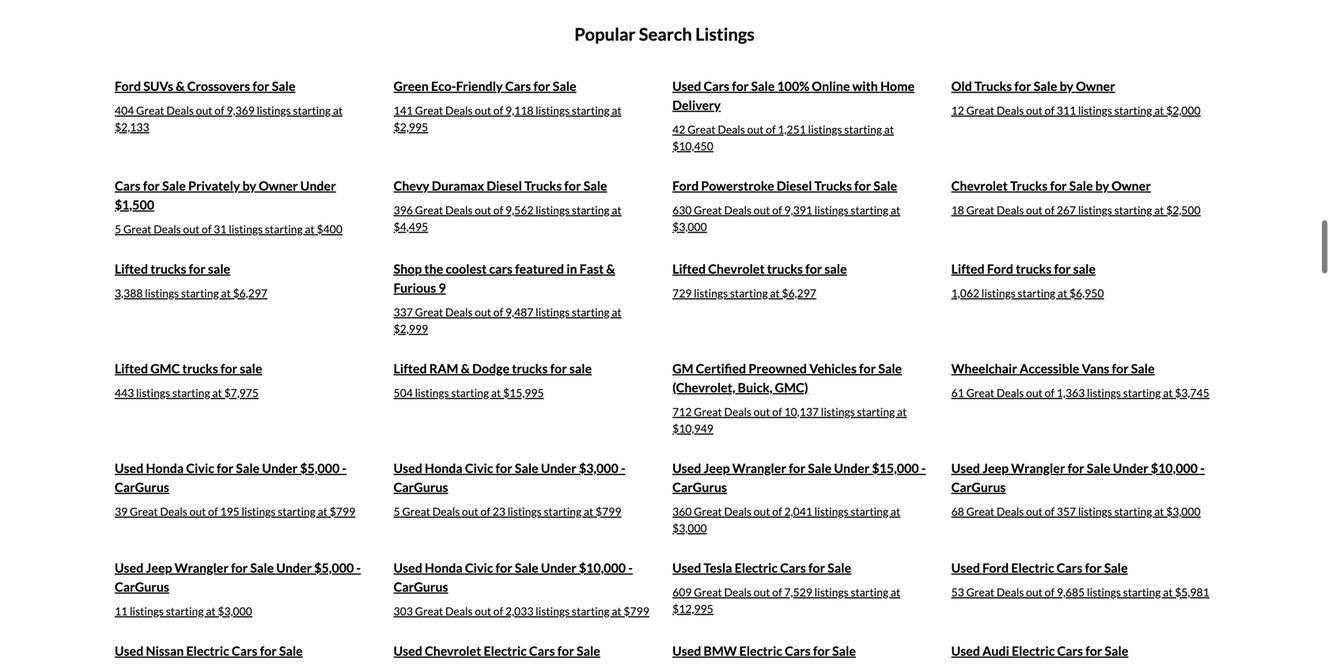 Task type: describe. For each thing, give the bounding box(es) containing it.
2,041
[[785, 505, 813, 518]]

(chevrolet,
[[673, 380, 736, 395]]

9,118
[[506, 104, 534, 117]]

wrangler for used jeep wrangler for sale under $10,000 - cargurus
[[1012, 461, 1066, 476]]

$2,995
[[394, 120, 428, 134]]

for inside used honda civic for sale under $3,000 - cargurus
[[496, 461, 513, 476]]

at for chevy duramax diesel trucks for sale
[[612, 203, 622, 217]]

suvs
[[144, 78, 173, 94]]

under for used honda civic for sale under $10,000 - cargurus
[[541, 560, 577, 576]]

9,487
[[506, 305, 534, 319]]

$2,000
[[1167, 104, 1201, 117]]

honda for used honda civic for sale under $10,000 - cargurus
[[425, 560, 463, 576]]

used for used tesla electric cars for sale
[[673, 560, 702, 576]]

sale for lifted gmc trucks for sale
[[240, 361, 262, 376]]

electric for audi
[[1012, 643, 1056, 659]]

used honda civic for sale under $3,000 - cargurus
[[394, 461, 626, 495]]

listings right 729
[[694, 286, 728, 300]]

$3,000 for used jeep wrangler for sale under $10,000 - cargurus
[[1167, 505, 1201, 518]]

for inside used jeep wrangler for sale under $10,000 - cargurus
[[1068, 461, 1085, 476]]

dodge
[[473, 361, 510, 376]]

audi
[[983, 643, 1010, 659]]

303
[[394, 605, 413, 618]]

7,529
[[785, 586, 813, 599]]

owner for cars for sale privately by owner under $1,500
[[259, 178, 298, 193]]

of for old trucks for sale by owner
[[1045, 104, 1055, 117]]

for inside used jeep wrangler for sale under $5,000 - cargurus
[[231, 560, 248, 576]]

sale inside the gm certified preowned vehicles for sale (chevrolet, buick, gmc)
[[879, 361, 903, 376]]

great for used honda civic for sale under $10,000 - cargurus
[[415, 605, 443, 618]]

53 great deals out of 9,685 listings starting at $5,981
[[952, 586, 1210, 599]]

search
[[639, 24, 692, 44]]

443
[[115, 386, 134, 400]]

green
[[394, 78, 429, 94]]

out for wheelchair accessible vans for sale
[[1027, 386, 1043, 400]]

sale inside used cars for sale 100% online with home delivery
[[752, 78, 775, 94]]

by for chevrolet trucks for sale by owner
[[1096, 178, 1110, 193]]

used bmw electric cars for sale link
[[673, 642, 936, 671]]

68 great deals out of 357 listings starting at $3,000
[[952, 505, 1201, 518]]

used for used chevrolet electric cars for sale
[[394, 643, 423, 659]]

out for green eco-friendly cars for sale
[[475, 104, 492, 117]]

trucks up the 630 great deals out of 9,391 listings starting at $3,000
[[815, 178, 853, 193]]

starting for used jeep wrangler for sale under $10,000 - cargurus
[[1115, 505, 1153, 518]]

listings right "11"
[[130, 605, 164, 618]]

5 for cars for sale privately by owner under $1,500
[[115, 222, 121, 236]]

$7,975
[[224, 386, 259, 400]]

at for cars for sale privately by owner under $1,500
[[305, 222, 315, 236]]

$12,995
[[673, 602, 714, 616]]

used chevrolet electric cars for sale link
[[394, 642, 657, 671]]

630
[[673, 203, 692, 217]]

friendly
[[456, 78, 503, 94]]

396
[[394, 203, 413, 217]]

gmc
[[151, 361, 180, 376]]

great for used ford electric cars for sale
[[967, 586, 995, 599]]

$5,000 for used honda civic for sale under $5,000 - cargurus
[[300, 461, 340, 476]]

chevrolet for lifted chevrolet trucks for sale
[[709, 261, 765, 277]]

under inside cars for sale privately by owner under $1,500
[[301, 178, 336, 193]]

ford suvs & crossovers for sale
[[115, 78, 296, 94]]

shop
[[394, 261, 422, 277]]

used jeep wrangler for sale under $5,000 - cargurus
[[115, 560, 361, 595]]

listings down lifted trucks for sale
[[145, 286, 179, 300]]

tesla
[[704, 560, 733, 576]]

at for used ford electric cars for sale
[[1164, 586, 1174, 599]]

for inside used jeep wrangler for sale under $15,000 - cargurus
[[789, 461, 806, 476]]

listings down ram at left
[[415, 386, 449, 400]]

$10,450
[[673, 139, 714, 153]]

eco-
[[431, 78, 456, 94]]

duramax
[[432, 178, 484, 193]]

337 great deals out of 9,487 listings starting at $2,999
[[394, 305, 622, 336]]

lifted gmc trucks for sale
[[115, 361, 262, 376]]

out for used jeep wrangler for sale under $15,000 - cargurus
[[754, 505, 771, 518]]

used audi electric cars for sale
[[952, 643, 1129, 659]]

at for shop the coolest cars featured in fast & furious 9
[[612, 305, 622, 319]]

starting for used honda civic for sale under $10,000 - cargurus
[[572, 605, 610, 618]]

out for chevrolet trucks for sale by owner
[[1027, 203, 1043, 217]]

great for ford powerstroke diesel trucks for sale
[[694, 203, 723, 217]]

504 listings starting at $15,995
[[394, 386, 544, 400]]

cargurus for used honda civic for sale under $3,000 - cargurus
[[394, 480, 448, 495]]

for inside used honda civic for sale under $5,000 - cargurus
[[217, 461, 234, 476]]

listings down the gmc
[[136, 386, 170, 400]]

sale inside "used honda civic for sale under $10,000 - cargurus"
[[515, 560, 539, 576]]

12 great deals out of 311 listings starting at $2,000
[[952, 104, 1201, 117]]

23
[[493, 505, 506, 518]]

729 listings starting at $6,297
[[673, 286, 817, 300]]

diesel for powerstroke
[[777, 178, 813, 193]]

great for used cars for sale 100% online with home delivery
[[688, 123, 716, 136]]

deals for gm certified preowned vehicles for sale (chevrolet, buick, gmc)
[[725, 405, 752, 419]]

of for used tesla electric cars for sale
[[773, 586, 783, 599]]

3,388
[[115, 286, 143, 300]]

civic for used honda civic for sale under $3,000 - cargurus
[[465, 461, 493, 476]]

with
[[853, 78, 879, 94]]

used nissan electric cars for sale link
[[115, 642, 378, 671]]

listings for used cars for sale 100% online with home delivery
[[809, 123, 843, 136]]

preowned
[[749, 361, 807, 376]]

360 great deals out of 2,041 listings starting at $3,000
[[673, 505, 901, 535]]

certified
[[696, 361, 747, 376]]

deals for used tesla electric cars for sale
[[725, 586, 752, 599]]

cars for used nissan electric cars for sale
[[232, 643, 258, 659]]

$799 for used honda civic for sale under $5,000 - cargurus
[[330, 505, 356, 518]]

starting down lifted ford trucks for sale in the right top of the page
[[1018, 286, 1056, 300]]

great for shop the coolest cars featured in fast & furious 9
[[415, 305, 443, 319]]

at for old trucks for sale by owner
[[1155, 104, 1165, 117]]

$4,495
[[394, 220, 428, 233]]

5 great deals out of 31 listings starting at $400
[[115, 222, 343, 236]]

trucks for lifted chevrolet trucks for sale
[[768, 261, 803, 277]]

deals for chevy duramax diesel trucks for sale
[[446, 203, 473, 217]]

wrangler for used jeep wrangler for sale under $5,000 - cargurus
[[175, 560, 229, 576]]

of for used jeep wrangler for sale under $15,000 - cargurus
[[773, 505, 783, 518]]

609 great deals out of 7,529 listings starting at $12,995
[[673, 586, 901, 616]]

sale inside used jeep wrangler for sale under $5,000 - cargurus
[[250, 560, 274, 576]]

under for used jeep wrangler for sale under $5,000 - cargurus
[[276, 560, 312, 576]]

443 listings starting at $7,975
[[115, 386, 259, 400]]

10,137
[[785, 405, 819, 419]]

starting for used honda civic for sale under $5,000 - cargurus
[[278, 505, 316, 518]]

53
[[952, 586, 965, 599]]

9,685
[[1057, 586, 1086, 599]]

9,562
[[506, 203, 534, 217]]

deals for used cars for sale 100% online with home delivery
[[718, 123, 746, 136]]

357
[[1057, 505, 1077, 518]]

sale inside cars for sale privately by owner under $1,500
[[162, 178, 186, 193]]

at for used cars for sale 100% online with home delivery
[[885, 123, 895, 136]]

for inside "used honda civic for sale under $10,000 - cargurus"
[[496, 560, 513, 576]]

$3,000 for used jeep wrangler for sale under $15,000 - cargurus
[[673, 522, 707, 535]]

listings right 1,062
[[982, 286, 1016, 300]]

starting down lifted trucks for sale
[[181, 286, 219, 300]]

39 great deals out of 195 listings starting at $799
[[115, 505, 356, 518]]

out for shop the coolest cars featured in fast & furious 9
[[475, 305, 492, 319]]

$5,981
[[1176, 586, 1210, 599]]

great for used jeep wrangler for sale under $10,000 - cargurus
[[967, 505, 995, 518]]

starting for used jeep wrangler for sale under $15,000 - cargurus
[[851, 505, 889, 518]]

at for used honda civic for sale under $5,000 - cargurus
[[318, 505, 328, 518]]

337
[[394, 305, 413, 319]]

gmc)
[[775, 380, 809, 395]]

honda for used honda civic for sale under $3,000 - cargurus
[[425, 461, 463, 476]]

starting down lifted chevrolet trucks for sale
[[731, 286, 768, 300]]

deals for old trucks for sale by owner
[[997, 104, 1025, 117]]

old
[[952, 78, 973, 94]]

of for chevrolet trucks for sale by owner
[[1045, 203, 1055, 217]]

starting down dodge
[[452, 386, 489, 400]]

$799 for used honda civic for sale under $10,000 - cargurus
[[624, 605, 650, 618]]

729
[[673, 286, 692, 300]]

trucks up 9,562
[[525, 178, 562, 193]]

sale inside used jeep wrangler for sale under $15,000 - cargurus
[[808, 461, 832, 476]]

trucks up 3,388 listings starting at $6,297
[[151, 261, 186, 277]]

- for used honda civic for sale under $5,000 - cargurus
[[342, 461, 347, 476]]

of for used cars for sale 100% online with home delivery
[[766, 123, 776, 136]]

out for cars for sale privately by owner under $1,500
[[183, 222, 200, 236]]

old trucks for sale by owner
[[952, 78, 1116, 94]]

712
[[673, 405, 692, 419]]

lifted for lifted gmc trucks for sale
[[115, 361, 148, 376]]

11
[[115, 605, 128, 618]]

crossovers
[[187, 78, 250, 94]]

starting for used honda civic for sale under $3,000 - cargurus
[[544, 505, 582, 518]]

cargurus for used jeep wrangler for sale under $10,000 - cargurus
[[952, 480, 1007, 495]]

under for used jeep wrangler for sale under $15,000 - cargurus
[[835, 461, 870, 476]]

195
[[220, 505, 240, 518]]

trucks up $15,995
[[512, 361, 548, 376]]

great for wheelchair accessible vans for sale
[[967, 386, 995, 400]]

504
[[394, 386, 413, 400]]

at for green eco-friendly cars for sale
[[612, 104, 622, 117]]

out for used honda civic for sale under $3,000 - cargurus
[[462, 505, 479, 518]]

used cars for sale 100% online with home delivery
[[673, 78, 915, 113]]

great for chevrolet trucks for sale by owner
[[967, 203, 995, 217]]

61 great deals out of 1,363 listings starting at $3,745
[[952, 386, 1210, 400]]

jeep for used jeep wrangler for sale under $15,000 - cargurus
[[704, 461, 730, 476]]

cars inside cars for sale privately by owner under $1,500
[[115, 178, 141, 193]]

$15,995
[[503, 386, 544, 400]]

starting for wheelchair accessible vans for sale
[[1124, 386, 1162, 400]]

listings for chevy duramax diesel trucks for sale
[[536, 203, 570, 217]]

sale inside used honda civic for sale under $5,000 - cargurus
[[236, 461, 260, 476]]

68
[[952, 505, 965, 518]]

green eco-friendly cars for sale
[[394, 78, 577, 94]]

diesel for duramax
[[487, 178, 522, 193]]

141 great deals out of 9,118 listings starting at $2,995
[[394, 104, 622, 134]]

starting up nissan
[[166, 605, 204, 618]]

of for used honda civic for sale under $3,000 - cargurus
[[481, 505, 491, 518]]

great for ford suvs & crossovers for sale
[[136, 104, 164, 117]]

the
[[425, 261, 444, 277]]

of for shop the coolest cars featured in fast & furious 9
[[494, 305, 504, 319]]

used for used nissan electric cars for sale
[[115, 643, 144, 659]]

coolest
[[446, 261, 487, 277]]



Task type: vqa. For each thing, say whether or not it's contained in the screenshot.


Task type: locate. For each thing, give the bounding box(es) containing it.
listings right 23
[[508, 505, 542, 518]]

civic inside used honda civic for sale under $3,000 - cargurus
[[465, 461, 493, 476]]

owner right privately
[[259, 178, 298, 193]]

1 horizontal spatial $799
[[596, 505, 622, 518]]

used nissan electric cars for sale
[[115, 643, 303, 659]]

used inside used honda civic for sale under $5,000 - cargurus
[[115, 461, 144, 476]]

electric down 2,033
[[484, 643, 527, 659]]

at for chevrolet trucks for sale by owner
[[1155, 203, 1165, 217]]

at inside 42 great deals out of 1,251 listings starting at $10,450
[[885, 123, 895, 136]]

$10,000 inside used jeep wrangler for sale under $10,000 - cargurus
[[1152, 461, 1199, 476]]

cars
[[490, 261, 513, 277]]

11 listings starting at $3,000
[[115, 605, 252, 618]]

great inside 141 great deals out of 9,118 listings starting at $2,995
[[415, 104, 443, 117]]

2 horizontal spatial &
[[607, 261, 616, 277]]

by up 311
[[1060, 78, 1074, 94]]

out down chevy duramax diesel trucks for sale at the left
[[475, 203, 492, 217]]

2 horizontal spatial wrangler
[[1012, 461, 1066, 476]]

under inside used jeep wrangler for sale under $10,000 - cargurus
[[1114, 461, 1149, 476]]

of inside 42 great deals out of 1,251 listings starting at $10,450
[[766, 123, 776, 136]]

out for used tesla electric cars for sale
[[754, 586, 771, 599]]

honda inside used honda civic for sale under $3,000 - cargurus
[[425, 461, 463, 476]]

listings inside 396 great deals out of 9,562 listings starting at $4,495
[[536, 203, 570, 217]]

out for used cars for sale 100% online with home delivery
[[748, 123, 764, 136]]

starting up $15,000
[[858, 405, 896, 419]]

lifted ford trucks for sale
[[952, 261, 1096, 277]]

electric inside used nissan electric cars for sale link
[[186, 643, 229, 659]]

listings down vans
[[1088, 386, 1122, 400]]

vehicles
[[810, 361, 857, 376]]

& for lifted ram & dodge trucks for sale
[[461, 361, 470, 376]]

lifted chevrolet trucks for sale
[[673, 261, 848, 277]]

civic for used honda civic for sale under $5,000 - cargurus
[[186, 461, 214, 476]]

civic inside "used honda civic for sale under $10,000 - cargurus"
[[465, 560, 493, 576]]

listings right 10,137
[[821, 405, 856, 419]]

wrangler inside used jeep wrangler for sale under $15,000 - cargurus
[[733, 461, 787, 476]]

chevy
[[394, 178, 430, 193]]

great inside 360 great deals out of 2,041 listings starting at $3,000
[[694, 505, 723, 518]]

18
[[952, 203, 965, 217]]

of for green eco-friendly cars for sale
[[494, 104, 504, 117]]

of for gm certified preowned vehicles for sale (chevrolet, buick, gmc)
[[773, 405, 783, 419]]

out for chevy duramax diesel trucks for sale
[[475, 203, 492, 217]]

listings right 9,118
[[536, 104, 570, 117]]

at for ford powerstroke diesel trucks for sale
[[891, 203, 901, 217]]

trucks up 443 listings starting at $7,975
[[182, 361, 218, 376]]

$10,000 inside "used honda civic for sale under $10,000 - cargurus"
[[579, 560, 626, 576]]

deals inside 404 great deals out of 9,369 listings starting at $2,133
[[167, 104, 194, 117]]

listings for shop the coolest cars featured in fast & furious 9
[[536, 305, 570, 319]]

$6,297
[[233, 286, 268, 300], [782, 286, 817, 300]]

$15,000
[[873, 461, 920, 476]]

buick,
[[738, 380, 773, 395]]

starting left $3,745
[[1124, 386, 1162, 400]]

out down green eco-friendly cars for sale
[[475, 104, 492, 117]]

trucks right old
[[975, 78, 1013, 94]]

at for used honda civic for sale under $3,000 - cargurus
[[584, 505, 594, 518]]

lifted up 729
[[673, 261, 706, 277]]

$6,950
[[1070, 286, 1105, 300]]

12
[[952, 104, 965, 117]]

starting for used tesla electric cars for sale
[[851, 586, 889, 599]]

1 $6,297 from the left
[[233, 286, 268, 300]]

- for used honda civic for sale under $10,000 - cargurus
[[629, 560, 633, 576]]

of left 23
[[481, 505, 491, 518]]

starting inside 404 great deals out of 9,369 listings starting at $2,133
[[293, 104, 331, 117]]

starting for chevrolet trucks for sale by owner
[[1115, 203, 1153, 217]]

used down $10,949
[[673, 461, 702, 476]]

listings for old trucks for sale by owner
[[1079, 104, 1113, 117]]

404
[[115, 104, 134, 117]]

used inside "used honda civic for sale under $10,000 - cargurus"
[[394, 560, 423, 576]]

$799 for used honda civic for sale under $3,000 - cargurus
[[596, 505, 622, 518]]

lifted trucks for sale
[[115, 261, 230, 277]]

electric inside used chevrolet electric cars for sale link
[[484, 643, 527, 659]]

listings right 2,033
[[536, 605, 570, 618]]

civic inside used honda civic for sale under $5,000 - cargurus
[[186, 461, 214, 476]]

bmw
[[704, 643, 737, 659]]

0 horizontal spatial $6,297
[[233, 286, 268, 300]]

chevy duramax diesel trucks for sale
[[394, 178, 608, 193]]

1 horizontal spatial &
[[461, 361, 470, 376]]

used up "11"
[[115, 560, 144, 576]]

2 horizontal spatial jeep
[[983, 461, 1009, 476]]

great for chevy duramax diesel trucks for sale
[[415, 203, 443, 217]]

starting inside 712 great deals out of 10,137 listings starting at $10,949
[[858, 405, 896, 419]]

listings right 9,369
[[257, 104, 291, 117]]

0 vertical spatial &
[[176, 78, 185, 94]]

deals down wheelchair
[[997, 386, 1025, 400]]

by inside cars for sale privately by owner under $1,500
[[243, 178, 256, 193]]

starting left $5,981
[[1124, 586, 1162, 599]]

used for used jeep wrangler for sale under $5,000 - cargurus
[[115, 560, 144, 576]]

out inside 42 great deals out of 1,251 listings starting at $10,450
[[748, 123, 764, 136]]

out for used jeep wrangler for sale under $10,000 - cargurus
[[1027, 505, 1043, 518]]

- inside used honda civic for sale under $3,000 - cargurus
[[621, 461, 626, 476]]

1 diesel from the left
[[487, 178, 522, 193]]

lifted up 443
[[115, 361, 148, 376]]

1 vertical spatial $5,000
[[314, 560, 354, 576]]

&
[[176, 78, 185, 94], [607, 261, 616, 277], [461, 361, 470, 376]]

$3,000
[[673, 220, 707, 233], [579, 461, 619, 476], [1167, 505, 1201, 518], [673, 522, 707, 535], [218, 605, 252, 618]]

0 horizontal spatial wrangler
[[175, 560, 229, 576]]

electric right audi
[[1012, 643, 1056, 659]]

honda
[[146, 461, 184, 476], [425, 461, 463, 476], [425, 560, 463, 576]]

out inside "609 great deals out of 7,529 listings starting at $12,995"
[[754, 586, 771, 599]]

jeep for used jeep wrangler for sale under $5,000 - cargurus
[[146, 560, 172, 576]]

sale
[[208, 261, 230, 277], [825, 261, 848, 277], [1074, 261, 1096, 277], [240, 361, 262, 376], [570, 361, 592, 376]]

honda for used honda civic for sale under $5,000 - cargurus
[[146, 461, 184, 476]]

& inside shop the coolest cars featured in fast & furious 9
[[607, 261, 616, 277]]

electric up the 53 great deals out of 9,685 listings starting at $5,981
[[1012, 560, 1055, 576]]

$400
[[317, 222, 343, 236]]

deals down tesla
[[725, 586, 752, 599]]

electric for ford
[[1012, 560, 1055, 576]]

2 horizontal spatial by
[[1096, 178, 1110, 193]]

at for used tesla electric cars for sale
[[891, 586, 901, 599]]

great
[[136, 104, 164, 117], [415, 104, 443, 117], [967, 104, 995, 117], [688, 123, 716, 136], [415, 203, 443, 217], [694, 203, 723, 217], [967, 203, 995, 217], [123, 222, 152, 236], [415, 305, 443, 319], [967, 386, 995, 400], [694, 405, 723, 419], [130, 505, 158, 518], [402, 505, 431, 518], [694, 505, 723, 518], [967, 505, 995, 518], [694, 586, 723, 599], [967, 586, 995, 599], [415, 605, 443, 618]]

18 great deals out of 267 listings starting at $2,500
[[952, 203, 1201, 217]]

chevrolet trucks for sale by owner
[[952, 178, 1152, 193]]

deals for wheelchair accessible vans for sale
[[997, 386, 1025, 400]]

lifted for lifted chevrolet trucks for sale
[[673, 261, 706, 277]]

of for ford powerstroke diesel trucks for sale
[[773, 203, 783, 217]]

cargurus inside used honda civic for sale under $5,000 - cargurus
[[115, 480, 169, 495]]

starting for ford suvs & crossovers for sale
[[293, 104, 331, 117]]

0 vertical spatial $5,000
[[300, 461, 340, 476]]

out for ford powerstroke diesel trucks for sale
[[754, 203, 771, 217]]

by for old trucks for sale by owner
[[1060, 78, 1074, 94]]

100%
[[778, 78, 810, 94]]

trucks
[[151, 261, 186, 277], [768, 261, 803, 277], [1016, 261, 1052, 277], [182, 361, 218, 376], [512, 361, 548, 376]]

starting right "7,529"
[[851, 586, 889, 599]]

deals for used honda civic for sale under $3,000 - cargurus
[[433, 505, 460, 518]]

cargurus inside used jeep wrangler for sale under $15,000 - cargurus
[[673, 480, 727, 495]]

1 horizontal spatial 5
[[394, 505, 400, 518]]

used up 39
[[115, 461, 144, 476]]

of for cars for sale privately by owner under $1,500
[[202, 222, 212, 236]]

wheelchair accessible vans for sale
[[952, 361, 1155, 376]]

listings inside 42 great deals out of 1,251 listings starting at $10,450
[[809, 123, 843, 136]]

1 horizontal spatial $6,297
[[782, 286, 817, 300]]

deals up "used chevrolet electric cars for sale"
[[446, 605, 473, 618]]

$2,999
[[394, 322, 428, 336]]

sale for lifted chevrolet trucks for sale
[[825, 261, 848, 277]]

online
[[812, 78, 851, 94]]

out down 'used ford electric cars for sale'
[[1027, 586, 1043, 599]]

starting down lifted gmc trucks for sale
[[172, 386, 210, 400]]

deals for chevrolet trucks for sale by owner
[[997, 203, 1025, 217]]

trucks up '1,062 listings starting at $6,950'
[[1016, 261, 1052, 277]]

listings inside "609 great deals out of 7,529 listings starting at $12,995"
[[815, 586, 849, 599]]

out left 9,487
[[475, 305, 492, 319]]

out down ford suvs & crossovers for sale at the top left
[[196, 104, 213, 117]]

used up 609
[[673, 560, 702, 576]]

lifted for lifted ford trucks for sale
[[952, 261, 985, 277]]

used left audi
[[952, 643, 981, 659]]

at inside 337 great deals out of 9,487 listings starting at $2,999
[[612, 305, 622, 319]]

used for used honda civic for sale under $5,000 - cargurus
[[115, 461, 144, 476]]

311
[[1057, 104, 1077, 117]]

at inside 404 great deals out of 9,369 listings starting at $2,133
[[333, 104, 343, 117]]

used inside used jeep wrangler for sale under $10,000 - cargurus
[[952, 461, 981, 476]]

for inside the gm certified preowned vehicles for sale (chevrolet, buick, gmc)
[[860, 361, 876, 376]]

under for used honda civic for sale under $3,000 - cargurus
[[541, 461, 577, 476]]

of left 195
[[208, 505, 218, 518]]

civic up 23
[[465, 461, 493, 476]]

deals down 'used ford electric cars for sale'
[[997, 586, 1025, 599]]

listings right 195
[[242, 505, 276, 518]]

civic
[[186, 461, 214, 476], [465, 461, 493, 476], [465, 560, 493, 576]]

used down 504
[[394, 461, 423, 476]]

used up delivery
[[673, 78, 702, 94]]

deals right 39
[[160, 505, 188, 518]]

cargurus
[[115, 480, 169, 495], [394, 480, 448, 495], [673, 480, 727, 495], [952, 480, 1007, 495], [115, 579, 169, 595], [394, 579, 448, 595]]

2 vertical spatial &
[[461, 361, 470, 376]]

furious
[[394, 280, 436, 296]]

2 $6,297 from the left
[[782, 286, 817, 300]]

1 horizontal spatial $10,000
[[1152, 461, 1199, 476]]

0 horizontal spatial $799
[[330, 505, 356, 518]]

starting left $2,500
[[1115, 203, 1153, 217]]

listings right 31
[[229, 222, 263, 236]]

listings for used jeep wrangler for sale under $15,000 - cargurus
[[815, 505, 849, 518]]

1 horizontal spatial diesel
[[777, 178, 813, 193]]

1 vertical spatial &
[[607, 261, 616, 277]]

lifted for lifted trucks for sale
[[115, 261, 148, 277]]

under inside used honda civic for sale under $5,000 - cargurus
[[262, 461, 298, 476]]

great for green eco-friendly cars for sale
[[415, 104, 443, 117]]

used inside used cars for sale 100% online with home delivery
[[673, 78, 702, 94]]

starting
[[293, 104, 331, 117], [572, 104, 610, 117], [1115, 104, 1153, 117], [845, 123, 883, 136], [572, 203, 610, 217], [851, 203, 889, 217], [1115, 203, 1153, 217], [265, 222, 303, 236], [181, 286, 219, 300], [731, 286, 768, 300], [1018, 286, 1056, 300], [572, 305, 610, 319], [172, 386, 210, 400], [452, 386, 489, 400], [1124, 386, 1162, 400], [858, 405, 896, 419], [278, 505, 316, 518], [544, 505, 582, 518], [851, 505, 889, 518], [1115, 505, 1153, 518], [851, 586, 889, 599], [1124, 586, 1162, 599], [166, 605, 204, 618], [572, 605, 610, 618]]

0 horizontal spatial $10,000
[[579, 560, 626, 576]]

5 for used honda civic for sale under $3,000 - cargurus
[[394, 505, 400, 518]]

wheelchair
[[952, 361, 1018, 376]]

starting inside "609 great deals out of 7,529 listings starting at $12,995"
[[851, 586, 889, 599]]

starting right 9,391
[[851, 203, 889, 217]]

by
[[1060, 78, 1074, 94], [243, 178, 256, 193], [1096, 178, 1110, 193]]

cars up $1,500
[[115, 178, 141, 193]]

$6,297 for sale
[[233, 286, 268, 300]]

gm
[[673, 361, 694, 376]]

privately
[[188, 178, 240, 193]]

deals
[[167, 104, 194, 117], [446, 104, 473, 117], [997, 104, 1025, 117], [718, 123, 746, 136], [446, 203, 473, 217], [725, 203, 752, 217], [997, 203, 1025, 217], [154, 222, 181, 236], [446, 305, 473, 319], [997, 386, 1025, 400], [725, 405, 752, 419], [160, 505, 188, 518], [433, 505, 460, 518], [725, 505, 752, 518], [997, 505, 1025, 518], [725, 586, 752, 599], [997, 586, 1025, 599], [446, 605, 473, 618]]

trucks up 18 great deals out of 267 listings starting at $2,500
[[1011, 178, 1048, 193]]

starting down used honda civic for sale under $3,000 - cargurus
[[544, 505, 582, 518]]

1,363
[[1057, 386, 1086, 400]]

under inside used honda civic for sale under $3,000 - cargurus
[[541, 461, 577, 476]]

gm certified preowned vehicles for sale (chevrolet, buick, gmc)
[[673, 361, 903, 395]]

starting inside the 630 great deals out of 9,391 listings starting at $3,000
[[851, 203, 889, 217]]

of left "7,529"
[[773, 586, 783, 599]]

deals inside 337 great deals out of 9,487 listings starting at $2,999
[[446, 305, 473, 319]]

electric right tesla
[[735, 560, 778, 576]]

shop the coolest cars featured in fast & furious 9
[[394, 261, 616, 296]]

honda inside "used honda civic for sale under $10,000 - cargurus"
[[425, 560, 463, 576]]

42 great deals out of 1,251 listings starting at $10,450
[[673, 123, 895, 153]]

popular
[[575, 24, 636, 44]]

diesel up 9,562
[[487, 178, 522, 193]]

listings right 357
[[1079, 505, 1113, 518]]

owner
[[1077, 78, 1116, 94], [259, 178, 298, 193], [1112, 178, 1152, 193]]

of left 9,562
[[494, 203, 504, 217]]

sale
[[272, 78, 296, 94], [553, 78, 577, 94], [752, 78, 775, 94], [1034, 78, 1058, 94], [162, 178, 186, 193], [584, 178, 608, 193], [874, 178, 898, 193], [1070, 178, 1094, 193], [879, 361, 903, 376], [1132, 361, 1155, 376], [236, 461, 260, 476], [515, 461, 539, 476], [808, 461, 832, 476], [1088, 461, 1111, 476], [250, 560, 274, 576], [515, 560, 539, 576], [828, 560, 852, 576], [1105, 560, 1129, 576], [279, 643, 303, 659], [577, 643, 601, 659], [833, 643, 856, 659], [1105, 643, 1129, 659]]

$10,000 for used jeep wrangler for sale under $10,000 - cargurus
[[1152, 461, 1199, 476]]

2 horizontal spatial chevrolet
[[952, 178, 1008, 193]]

popular search listings
[[575, 24, 755, 44]]

cars for used tesla electric cars for sale
[[781, 560, 806, 576]]

1 horizontal spatial by
[[1060, 78, 1074, 94]]

listings for ford powerstroke diesel trucks for sale
[[815, 203, 849, 217]]

out down ford powerstroke diesel trucks for sale
[[754, 203, 771, 217]]

1,062
[[952, 286, 980, 300]]

out down old trucks for sale by owner
[[1027, 104, 1043, 117]]

2 vertical spatial chevrolet
[[425, 643, 482, 659]]

starting for used cars for sale 100% online with home delivery
[[845, 123, 883, 136]]

$6,297 down 5 great deals out of 31 listings starting at $400
[[233, 286, 268, 300]]

wrangler
[[733, 461, 787, 476], [1012, 461, 1066, 476], [175, 560, 229, 576]]

starting down fast on the left top of the page
[[572, 305, 610, 319]]

at inside 396 great deals out of 9,562 listings starting at $4,495
[[612, 203, 622, 217]]

out inside 360 great deals out of 2,041 listings starting at $3,000
[[754, 505, 771, 518]]

$3,000 inside 360 great deals out of 2,041 listings starting at $3,000
[[673, 522, 707, 535]]

of for used jeep wrangler for sale under $10,000 - cargurus
[[1045, 505, 1055, 518]]

deals inside 360 great deals out of 2,041 listings starting at $3,000
[[725, 505, 752, 518]]

0 horizontal spatial chevrolet
[[425, 643, 482, 659]]

$1,500
[[115, 197, 154, 212]]

- for used jeep wrangler for sale under $15,000 - cargurus
[[922, 461, 927, 476]]

great for used tesla electric cars for sale
[[694, 586, 723, 599]]

at inside the 630 great deals out of 9,391 listings starting at $3,000
[[891, 203, 901, 217]]

for inside cars for sale privately by owner under $1,500
[[143, 178, 160, 193]]

$5,000
[[300, 461, 340, 476], [314, 560, 354, 576]]

cargurus inside used jeep wrangler for sale under $10,000 - cargurus
[[952, 480, 1007, 495]]

of inside 712 great deals out of 10,137 listings starting at $10,949
[[773, 405, 783, 419]]

of left 1,363
[[1045, 386, 1055, 400]]

lifted up '3,388'
[[115, 261, 148, 277]]

owner for old trucks for sale by owner
[[1077, 78, 1116, 94]]

starting left the $2,000
[[1115, 104, 1153, 117]]

lifted up 504
[[394, 361, 427, 376]]

starting inside 141 great deals out of 9,118 listings starting at $2,995
[[572, 104, 610, 117]]

1 vertical spatial $10,000
[[579, 560, 626, 576]]

out inside 404 great deals out of 9,369 listings starting at $2,133
[[196, 104, 213, 117]]

1 vertical spatial 5
[[394, 505, 400, 518]]

0 horizontal spatial &
[[176, 78, 185, 94]]

deals down chevrolet trucks for sale by owner
[[997, 203, 1025, 217]]

1,062 listings starting at $6,950
[[952, 286, 1105, 300]]

jeep inside used jeep wrangler for sale under $10,000 - cargurus
[[983, 461, 1009, 476]]

listings right 311
[[1079, 104, 1113, 117]]

0 horizontal spatial 5
[[115, 222, 121, 236]]

1 vertical spatial chevrolet
[[709, 261, 765, 277]]

great inside the 630 great deals out of 9,391 listings starting at $3,000
[[694, 203, 723, 217]]

listings right 9,391
[[815, 203, 849, 217]]

listings inside 337 great deals out of 9,487 listings starting at $2,999
[[536, 305, 570, 319]]

great for used jeep wrangler for sale under $15,000 - cargurus
[[694, 505, 723, 518]]

out left 357
[[1027, 505, 1043, 518]]

& right ram at left
[[461, 361, 470, 376]]

cars up 9,685
[[1057, 560, 1083, 576]]

starting for chevy duramax diesel trucks for sale
[[572, 203, 610, 217]]

1 horizontal spatial jeep
[[704, 461, 730, 476]]

home
[[881, 78, 915, 94]]

deals down suvs on the left of page
[[167, 104, 194, 117]]

of left 2,041
[[773, 505, 783, 518]]

360
[[673, 505, 692, 518]]

trucks for lifted gmc trucks for sale
[[182, 361, 218, 376]]

out for ford suvs & crossovers for sale
[[196, 104, 213, 117]]

- inside "used honda civic for sale under $10,000 - cargurus"
[[629, 560, 633, 576]]

used down 303
[[394, 643, 423, 659]]

cars up delivery
[[704, 78, 730, 94]]

starting for green eco-friendly cars for sale
[[572, 104, 610, 117]]

wrangler for used jeep wrangler for sale under $15,000 - cargurus
[[733, 461, 787, 476]]

used left bmw at the bottom right
[[673, 643, 702, 659]]

of left 311
[[1045, 104, 1055, 117]]

listings inside 404 great deals out of 9,369 listings starting at $2,133
[[257, 104, 291, 117]]

$3,000 inside used honda civic for sale under $3,000 - cargurus
[[579, 461, 619, 476]]

$6,297 down lifted chevrolet trucks for sale
[[782, 286, 817, 300]]

trucks
[[975, 78, 1013, 94], [525, 178, 562, 193], [815, 178, 853, 193], [1011, 178, 1048, 193]]

listings for ford suvs & crossovers for sale
[[257, 104, 291, 117]]

trucks up the '729 listings starting at $6,297'
[[768, 261, 803, 277]]

by up 18 great deals out of 267 listings starting at $2,500
[[1096, 178, 1110, 193]]

fast
[[580, 261, 604, 277]]

cars for used bmw electric cars for sale
[[785, 643, 811, 659]]

electric for nissan
[[186, 643, 229, 659]]

of left 9,391
[[773, 203, 783, 217]]

listings right 1,251
[[809, 123, 843, 136]]

0 vertical spatial chevrolet
[[952, 178, 1008, 193]]

electric for tesla
[[735, 560, 778, 576]]

starting inside 337 great deals out of 9,487 listings starting at $2,999
[[572, 305, 610, 319]]

out inside 141 great deals out of 9,118 listings starting at $2,995
[[475, 104, 492, 117]]

0 vertical spatial 5
[[115, 222, 121, 236]]

by right privately
[[243, 178, 256, 193]]

of inside "609 great deals out of 7,529 listings starting at $12,995"
[[773, 586, 783, 599]]

cargurus inside used honda civic for sale under $3,000 - cargurus
[[394, 480, 448, 495]]

listings for used tesla electric cars for sale
[[815, 586, 849, 599]]

cars for used audi electric cars for sale
[[1058, 643, 1084, 659]]

great inside 42 great deals out of 1,251 listings starting at $10,450
[[688, 123, 716, 136]]

at inside 141 great deals out of 9,118 listings starting at $2,995
[[612, 104, 622, 117]]

deals for used jeep wrangler for sale under $15,000 - cargurus
[[725, 505, 752, 518]]

out inside 396 great deals out of 9,562 listings starting at $4,495
[[475, 203, 492, 217]]

deals down delivery
[[718, 123, 746, 136]]

of for used honda civic for sale under $5,000 - cargurus
[[208, 505, 218, 518]]

267
[[1057, 203, 1077, 217]]

deals inside "609 great deals out of 7,529 listings starting at $12,995"
[[725, 586, 752, 599]]

2 horizontal spatial $799
[[624, 605, 650, 618]]

owner inside cars for sale privately by owner under $1,500
[[259, 178, 298, 193]]

for
[[253, 78, 270, 94], [534, 78, 551, 94], [732, 78, 749, 94], [1015, 78, 1032, 94], [143, 178, 160, 193], [565, 178, 582, 193], [855, 178, 872, 193], [1051, 178, 1068, 193], [189, 261, 206, 277], [806, 261, 823, 277], [1055, 261, 1072, 277], [221, 361, 238, 376], [551, 361, 567, 376], [860, 361, 876, 376], [1113, 361, 1129, 376], [217, 461, 234, 476], [496, 461, 513, 476], [789, 461, 806, 476], [1068, 461, 1085, 476], [231, 560, 248, 576], [496, 560, 513, 576], [809, 560, 826, 576], [1086, 560, 1102, 576], [260, 643, 277, 659], [558, 643, 575, 659], [814, 643, 830, 659], [1086, 643, 1103, 659]]

303 great deals out of 2,033 listings starting at $799
[[394, 605, 650, 618]]

of left 2,033
[[494, 605, 504, 618]]

of left 9,685
[[1045, 586, 1055, 599]]

used
[[673, 78, 702, 94], [115, 461, 144, 476], [394, 461, 423, 476], [673, 461, 702, 476], [952, 461, 981, 476], [115, 560, 144, 576], [394, 560, 423, 576], [673, 560, 702, 576], [952, 560, 981, 576], [115, 643, 144, 659], [394, 643, 423, 659], [673, 643, 702, 659], [952, 643, 981, 659]]

of left 31
[[202, 222, 212, 236]]

out down chevrolet trucks for sale by owner
[[1027, 203, 1043, 217]]

used up 68
[[952, 461, 981, 476]]

out for used honda civic for sale under $5,000 - cargurus
[[190, 505, 206, 518]]

sale inside used jeep wrangler for sale under $10,000 - cargurus
[[1088, 461, 1111, 476]]

sale for lifted ford trucks for sale
[[1074, 261, 1096, 277]]

- inside used honda civic for sale under $5,000 - cargurus
[[342, 461, 347, 476]]

0 horizontal spatial by
[[243, 178, 256, 193]]

0 vertical spatial $10,000
[[1152, 461, 1199, 476]]

9,369
[[227, 104, 255, 117]]

wrangler down 712 great deals out of 10,137 listings starting at $10,949
[[733, 461, 787, 476]]

1 horizontal spatial chevrolet
[[709, 261, 765, 277]]

jeep
[[704, 461, 730, 476], [983, 461, 1009, 476], [146, 560, 172, 576]]

great inside "609 great deals out of 7,529 listings starting at $12,995"
[[694, 586, 723, 599]]

wrangler up 11 listings starting at $3,000
[[175, 560, 229, 576]]

1 horizontal spatial wrangler
[[733, 461, 787, 476]]

used for used jeep wrangler for sale under $15,000 - cargurus
[[673, 461, 702, 476]]

out inside 337 great deals out of 9,487 listings starting at $2,999
[[475, 305, 492, 319]]

42
[[673, 123, 686, 136]]

diesel
[[487, 178, 522, 193], [777, 178, 813, 193]]

cars for sale privately by owner under $1,500
[[115, 178, 336, 212]]

9
[[439, 280, 446, 296]]

of left 9,487
[[494, 305, 504, 319]]

starting for old trucks for sale by owner
[[1115, 104, 1153, 117]]

under inside "used honda civic for sale under $10,000 - cargurus"
[[541, 560, 577, 576]]

cargurus inside "used honda civic for sale under $10,000 - cargurus"
[[394, 579, 448, 595]]

wrangler inside used jeep wrangler for sale under $10,000 - cargurus
[[1012, 461, 1066, 476]]

3,388 listings starting at $6,297
[[115, 286, 268, 300]]

featured
[[515, 261, 564, 277]]

deals inside 42 great deals out of 1,251 listings starting at $10,450
[[718, 123, 746, 136]]

61
[[952, 386, 965, 400]]

diesel up 9,391
[[777, 178, 813, 193]]

2 diesel from the left
[[777, 178, 813, 193]]

listings for wheelchair accessible vans for sale
[[1088, 386, 1122, 400]]

deals down duramax
[[446, 203, 473, 217]]

powerstroke
[[702, 178, 775, 193]]

$10,000 for used honda civic for sale under $10,000 - cargurus
[[579, 560, 626, 576]]

starting for shop the coolest cars featured in fast & furious 9
[[572, 305, 610, 319]]

great for used honda civic for sale under $3,000 - cargurus
[[402, 505, 431, 518]]

starting right 195
[[278, 505, 316, 518]]

$10,000
[[1152, 461, 1199, 476], [579, 560, 626, 576]]

listings right 9,487
[[536, 305, 570, 319]]

$5,000 inside used honda civic for sale under $5,000 - cargurus
[[300, 461, 340, 476]]

deals for ford suvs & crossovers for sale
[[167, 104, 194, 117]]

deals inside 712 great deals out of 10,137 listings starting at $10,949
[[725, 405, 752, 419]]

listings for used honda civic for sale under $10,000 - cargurus
[[536, 605, 570, 618]]

cars inside used cars for sale 100% online with home delivery
[[704, 78, 730, 94]]

great inside 712 great deals out of 10,137 listings starting at $10,949
[[694, 405, 723, 419]]

deals for used ford electric cars for sale
[[997, 586, 1025, 599]]

$5,000 for used jeep wrangler for sale under $5,000 - cargurus
[[314, 560, 354, 576]]

sale inside used honda civic for sale under $3,000 - cargurus
[[515, 461, 539, 476]]

$10,949
[[673, 422, 714, 435]]

cars for used chevrolet electric cars for sale
[[529, 643, 555, 659]]

at inside 360 great deals out of 2,041 listings starting at $3,000
[[891, 505, 901, 518]]

of inside 404 great deals out of 9,369 listings starting at $2,133
[[215, 104, 225, 117]]

of inside 337 great deals out of 9,487 listings starting at $2,999
[[494, 305, 504, 319]]

chevrolet for used chevrolet electric cars for sale
[[425, 643, 482, 659]]

for inside used cars for sale 100% online with home delivery
[[732, 78, 749, 94]]

used tesla electric cars for sale
[[673, 560, 852, 576]]

listings for green eco-friendly cars for sale
[[536, 104, 570, 117]]

deals left 23
[[433, 505, 460, 518]]

deals inside 141 great deals out of 9,118 listings starting at $2,995
[[446, 104, 473, 117]]

of inside 141 great deals out of 9,118 listings starting at $2,995
[[494, 104, 504, 117]]

used inside used jeep wrangler for sale under $15,000 - cargurus
[[673, 461, 702, 476]]

0 horizontal spatial diesel
[[487, 178, 522, 193]]

used for used audi electric cars for sale
[[952, 643, 981, 659]]

used up 303
[[394, 560, 423, 576]]

jeep inside used jeep wrangler for sale under $5,000 - cargurus
[[146, 560, 172, 576]]

0 horizontal spatial jeep
[[146, 560, 172, 576]]

of inside 360 great deals out of 2,041 listings starting at $3,000
[[773, 505, 783, 518]]

listings inside 141 great deals out of 9,118 listings starting at $2,995
[[536, 104, 570, 117]]

cars up "7,529"
[[781, 560, 806, 576]]

honda inside used honda civic for sale under $5,000 - cargurus
[[146, 461, 184, 476]]

electric for bmw
[[740, 643, 783, 659]]

starting inside 360 great deals out of 2,041 listings starting at $3,000
[[851, 505, 889, 518]]



